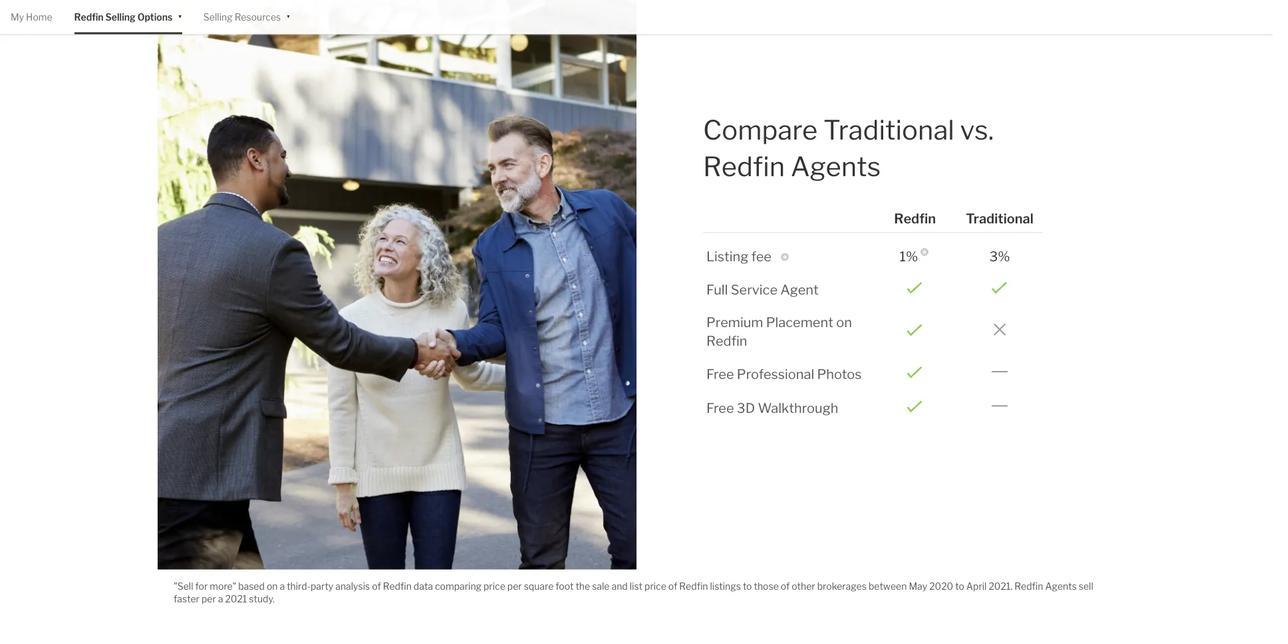 Task type: locate. For each thing, give the bounding box(es) containing it.
disclaimer image
[[921, 248, 929, 256]]

service
[[731, 281, 778, 298]]

to left april
[[956, 581, 965, 592]]

1 vertical spatial on
[[267, 581, 278, 592]]

0 vertical spatial on
[[836, 314, 852, 331]]

free left 3d
[[707, 400, 734, 416]]

of right analysis
[[372, 581, 381, 592]]

on
[[836, 314, 852, 331], [267, 581, 278, 592]]

0 horizontal spatial a
[[218, 594, 223, 605]]

0 vertical spatial traditional
[[824, 114, 955, 146]]

selling inside redfin selling options ▾
[[105, 11, 136, 23]]

more"
[[210, 581, 236, 592]]

0 vertical spatial per
[[508, 581, 522, 592]]

study.
[[249, 594, 275, 605]]

1 horizontal spatial to
[[956, 581, 965, 592]]

data
[[414, 581, 433, 592]]

2 price from the left
[[645, 581, 667, 592]]

to left those
[[743, 581, 752, 592]]

1 horizontal spatial selling
[[203, 11, 233, 23]]

2 ▾ from the left
[[286, 10, 291, 22]]

agents
[[791, 150, 881, 183], [1045, 581, 1077, 592]]

1 price from the left
[[484, 581, 506, 592]]

my home link
[[11, 0, 52, 34]]

to
[[743, 581, 752, 592], [956, 581, 965, 592]]

0 horizontal spatial to
[[743, 581, 752, 592]]

redfin right home
[[74, 11, 104, 23]]

▾
[[178, 10, 182, 22], [286, 10, 291, 22]]

per
[[508, 581, 522, 592], [202, 594, 216, 605]]

0 horizontal spatial of
[[372, 581, 381, 592]]

price right comparing
[[484, 581, 506, 592]]

comparing
[[435, 581, 482, 592]]

0 horizontal spatial ▾
[[178, 10, 182, 22]]

▾ right options
[[178, 10, 182, 22]]

of
[[372, 581, 381, 592], [669, 581, 678, 592], [781, 581, 790, 592]]

0 vertical spatial agents
[[791, 150, 881, 183]]

listing fee
[[707, 248, 772, 265]]

1 horizontal spatial per
[[508, 581, 522, 592]]

my
[[11, 11, 24, 23]]

0 vertical spatial free
[[707, 366, 734, 382]]

redfin inside redfin selling options ▾
[[74, 11, 104, 23]]

1 free from the top
[[707, 366, 734, 382]]

2 of from the left
[[669, 581, 678, 592]]

based
[[238, 581, 265, 592]]

0 horizontal spatial traditional
[[824, 114, 955, 146]]

0 horizontal spatial price
[[484, 581, 506, 592]]

traditional
[[824, 114, 955, 146], [966, 210, 1034, 227]]

1 horizontal spatial on
[[836, 314, 852, 331]]

selling
[[105, 11, 136, 23], [203, 11, 233, 23]]

agent
[[781, 281, 819, 298]]

options
[[138, 11, 173, 23]]

between
[[869, 581, 907, 592]]

1 horizontal spatial of
[[669, 581, 678, 592]]

0 horizontal spatial agents
[[791, 150, 881, 183]]

1 vertical spatial per
[[202, 594, 216, 605]]

compare traditional vs. redfin agents
[[703, 114, 994, 183]]

square
[[524, 581, 554, 592]]

of left other
[[781, 581, 790, 592]]

▾ right resources
[[286, 10, 291, 22]]

a left third-
[[280, 581, 285, 592]]

price
[[484, 581, 506, 592], [645, 581, 667, 592]]

1 selling from the left
[[105, 11, 136, 23]]

redfin right 2021.
[[1015, 581, 1043, 592]]

redfin down compare at the right
[[703, 150, 785, 183]]

1 ▾ from the left
[[178, 10, 182, 22]]

1 vertical spatial traditional
[[966, 210, 1034, 227]]

fee
[[752, 248, 772, 265]]

1 vertical spatial a
[[218, 594, 223, 605]]

free
[[707, 366, 734, 382], [707, 400, 734, 416]]

1 horizontal spatial price
[[645, 581, 667, 592]]

1 horizontal spatial ▾
[[286, 10, 291, 22]]

selling inside selling resources ▾
[[203, 11, 233, 23]]

price right list
[[645, 581, 667, 592]]

a down more"
[[218, 594, 223, 605]]

traditional inside compare traditional vs. redfin agents
[[824, 114, 955, 146]]

free for free 3d walkthrough
[[707, 400, 734, 416]]

1 vertical spatial free
[[707, 400, 734, 416]]

1 vertical spatial agents
[[1045, 581, 1077, 592]]

2 to from the left
[[956, 581, 965, 592]]

2 selling from the left
[[203, 11, 233, 23]]

selling left resources
[[203, 11, 233, 23]]

on right the placement
[[836, 314, 852, 331]]

1 horizontal spatial agents
[[1045, 581, 1077, 592]]

0 horizontal spatial selling
[[105, 11, 136, 23]]

2 free from the top
[[707, 400, 734, 416]]

1 horizontal spatial traditional
[[966, 210, 1034, 227]]

3 of from the left
[[781, 581, 790, 592]]

walkthrough
[[758, 400, 839, 416]]

of right list
[[669, 581, 678, 592]]

"sell
[[174, 581, 193, 592]]

2 horizontal spatial of
[[781, 581, 790, 592]]

0 vertical spatial a
[[280, 581, 285, 592]]

redfin
[[74, 11, 104, 23], [703, 150, 785, 183], [894, 210, 936, 227], [707, 333, 748, 349], [383, 581, 412, 592], [680, 581, 708, 592], [1015, 581, 1043, 592]]

selling left options
[[105, 11, 136, 23]]

agents inside '"sell for more" based on a third-party analysis of redfin data comparing price per square foot the sale and list price of redfin listings to those of other brokerages between may 2020 to april 2021. redfin agents sell faster per a 2021 study.'
[[1045, 581, 1077, 592]]

%
[[906, 248, 918, 265]]

0 horizontal spatial on
[[267, 581, 278, 592]]

per down for
[[202, 594, 216, 605]]

those
[[754, 581, 779, 592]]

per left square
[[508, 581, 522, 592]]

0 horizontal spatial per
[[202, 594, 216, 605]]

redfin down premium at bottom right
[[707, 333, 748, 349]]

redfin left listings
[[680, 581, 708, 592]]

"sell for more" based on a third-party analysis of redfin data comparing price per square foot the sale and list price of redfin listings to those of other brokerages between may 2020 to april 2021. redfin agents sell faster per a 2021 study.
[[174, 581, 1094, 605]]

2020
[[930, 581, 954, 592]]

▾ inside redfin selling options ▾
[[178, 10, 182, 22]]

a
[[280, 581, 285, 592], [218, 594, 223, 605]]

free down premium at bottom right
[[707, 366, 734, 382]]

third-
[[287, 581, 311, 592]]

on up study.
[[267, 581, 278, 592]]



Task type: vqa. For each thing, say whether or not it's contained in the screenshot.
the
yes



Task type: describe. For each thing, give the bounding box(es) containing it.
1 %
[[900, 248, 918, 265]]

other
[[792, 581, 815, 592]]

1
[[900, 248, 906, 265]]

selling resources ▾
[[203, 10, 291, 23]]

foot
[[556, 581, 574, 592]]

list
[[630, 581, 643, 592]]

full service agent
[[707, 281, 819, 298]]

1 horizontal spatial a
[[280, 581, 285, 592]]

listings
[[710, 581, 741, 592]]

redfin selling options ▾
[[74, 10, 182, 23]]

premium
[[707, 314, 763, 331]]

for
[[195, 581, 208, 592]]

redfin up disclaimer image
[[894, 210, 936, 227]]

my home
[[11, 11, 52, 23]]

resources
[[235, 11, 281, 23]]

redfin inside premium placement on redfin
[[707, 333, 748, 349]]

and
[[612, 581, 628, 592]]

2021.
[[989, 581, 1013, 592]]

redfin selling options link
[[74, 0, 173, 34]]

photos
[[817, 366, 862, 382]]

3%
[[990, 248, 1010, 265]]

free 3d walkthrough
[[707, 400, 839, 416]]

home
[[26, 11, 52, 23]]

1 of from the left
[[372, 581, 381, 592]]

the
[[576, 581, 590, 592]]

on inside premium placement on redfin
[[836, 314, 852, 331]]

compare
[[703, 114, 818, 146]]

redfin left data
[[383, 581, 412, 592]]

1 to from the left
[[743, 581, 752, 592]]

vs.
[[960, 114, 994, 146]]

redfin inside compare traditional vs. redfin agents
[[703, 150, 785, 183]]

▾ inside selling resources ▾
[[286, 10, 291, 22]]

listing
[[707, 248, 749, 265]]

may
[[909, 581, 928, 592]]

disclaimer image
[[781, 253, 789, 261]]

placement
[[766, 314, 834, 331]]

free professional photos
[[707, 366, 862, 382]]

sell
[[1079, 581, 1094, 592]]

agents inside compare traditional vs. redfin agents
[[791, 150, 881, 183]]

party
[[311, 581, 333, 592]]

analysis
[[335, 581, 370, 592]]

sale
[[592, 581, 610, 592]]

faster
[[174, 594, 200, 605]]

selling resources link
[[203, 0, 281, 34]]

full
[[707, 281, 728, 298]]

professional
[[737, 366, 814, 382]]

april
[[967, 581, 987, 592]]

2021
[[225, 594, 247, 605]]

on inside '"sell for more" based on a third-party analysis of redfin data comparing price per square foot the sale and list price of redfin listings to those of other brokerages between may 2020 to april 2021. redfin agents sell faster per a 2021 study.'
[[267, 581, 278, 592]]

premium placement on redfin
[[707, 314, 852, 349]]

free for free professional photos
[[707, 366, 734, 382]]

3d
[[737, 400, 755, 416]]

brokerages
[[817, 581, 867, 592]]



